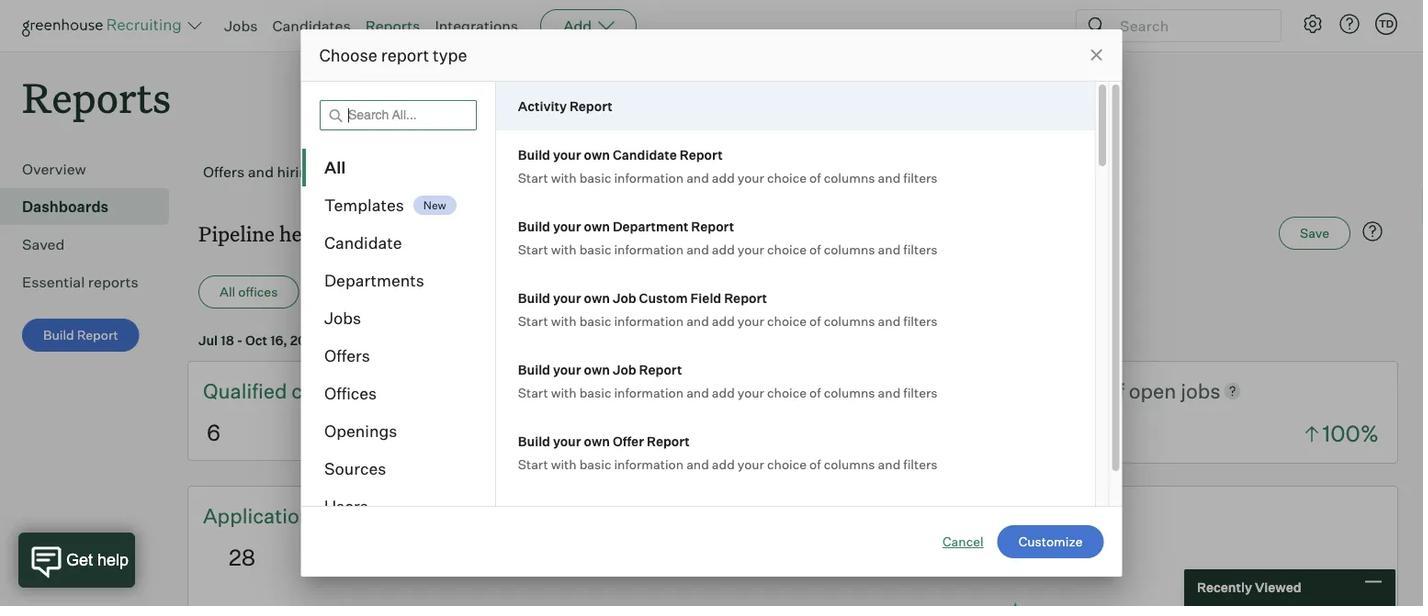 Task type: describe. For each thing, give the bounding box(es) containing it.
18
[[221, 332, 234, 349]]

build for build your own department report start with basic information and add your choice of columns and filters
[[518, 218, 550, 234]]

qualified link
[[203, 377, 292, 405]]

choice inside build your own job custom field report start with basic information and add your choice of columns and filters
[[767, 313, 807, 329]]

offers for offers and hiring
[[203, 163, 245, 181]]

dashboards
[[22, 198, 109, 216]]

recruiting
[[385, 163, 457, 181]]

reports
[[88, 273, 139, 292]]

td
[[1380, 17, 1395, 30]]

28
[[229, 544, 256, 571]]

add button
[[541, 9, 637, 42]]

report inside build your own offer report start with basic information and add your choice of columns and filters
[[647, 433, 690, 449]]

choose report type dialog
[[301, 29, 1123, 577]]

add for build your own job report
[[712, 385, 735, 401]]

your up recruiters
[[738, 241, 764, 257]]

add for build your own candidate report
[[712, 170, 735, 186]]

office
[[613, 505, 649, 521]]

essential
[[22, 273, 85, 292]]

number of open for jobs
[[1026, 378, 1181, 404]]

of inside build your own offer report start with basic information and add your choice of columns and filters
[[809, 456, 821, 472]]

faq image
[[1362, 221, 1384, 243]]

days
[[530, 284, 559, 300]]

number for openings
[[614, 378, 691, 404]]

1 2023 from the left
[[290, 332, 322, 349]]

1 vertical spatial pipeline
[[199, 220, 275, 247]]

openings
[[324, 421, 397, 442]]

build your own department report start with basic information and add your choice of columns and filters
[[518, 218, 938, 257]]

qualified candidates
[[203, 378, 396, 404]]

save
[[1301, 225, 1330, 241]]

td button
[[1376, 13, 1398, 35]]

2
[[618, 420, 631, 448]]

job for custom
[[613, 290, 636, 306]]

oct
[[245, 332, 267, 349]]

candidates link
[[292, 377, 396, 405]]

openings
[[770, 378, 858, 404]]

last 90 days button
[[460, 276, 580, 309]]

recently
[[1198, 580, 1253, 596]]

own for build your own candidate report
[[584, 147, 610, 163]]

choose
[[319, 45, 378, 65]]

columns for build your own offer report start with basic information and add your choice of columns and filters
[[824, 456, 875, 472]]

efficiency
[[460, 163, 526, 181]]

and inside offers and hiring "button"
[[248, 163, 274, 181]]

goals
[[893, 163, 933, 181]]

cancel link
[[943, 533, 984, 552]]

pipeline inside pipeline health button
[[724, 163, 779, 181]]

report
[[381, 45, 429, 65]]

build your own candidate report start with basic information and add your choice of columns and filters
[[518, 147, 938, 186]]

build report
[[43, 327, 118, 344]]

report inside "build your own department report start with basic information and add your choice of columns and filters"
[[691, 218, 734, 234]]

essential reports link
[[22, 271, 162, 293]]

build your own job report start with basic information and add your choice of columns and filters
[[518, 362, 938, 401]]

1 vertical spatial candidate
[[324, 233, 402, 253]]

columns for build your own job report start with basic information and add your choice of columns and filters
[[824, 385, 875, 401]]

users
[[324, 497, 368, 517]]

19
[[430, 332, 444, 349]]

Search All... text field
[[319, 100, 476, 131]]

td button
[[1372, 9, 1402, 39]]

templates
[[324, 195, 404, 216]]

department
[[613, 218, 688, 234]]

build for build your own job custom field report start with basic information and add your choice of columns and filters
[[518, 290, 550, 306]]

number of open for openings
[[614, 378, 770, 404]]

6
[[207, 419, 221, 446]]

build for build your own office report
[[518, 505, 550, 521]]

with for build your own department report start with basic information and add your choice of columns and filters
[[551, 241, 576, 257]]

new
[[423, 198, 446, 212]]

reports link
[[366, 17, 420, 35]]

1 vertical spatial pipeline health
[[199, 220, 339, 247]]

recruiting efficiency button
[[380, 154, 530, 191]]

integrations
[[435, 17, 519, 35]]

your up days
[[553, 218, 581, 234]]

start for build your own offer report start with basic information and add your choice of columns and filters
[[518, 456, 548, 472]]

build report button
[[22, 319, 139, 352]]

pipeline health button
[[719, 154, 830, 191]]

start for build your own job report start with basic information and add your choice of columns and filters
[[518, 385, 548, 401]]

columns for build your own candidate report start with basic information and add your choice of columns and filters
[[824, 170, 875, 186]]

customize button
[[998, 526, 1104, 559]]

of inside "build your own department report start with basic information and add your choice of columns and filters"
[[809, 241, 821, 257]]

all departments button
[[310, 276, 449, 309]]

basic for offer
[[579, 456, 611, 472]]

add for build your own offer report
[[712, 456, 735, 472]]

health inside button
[[782, 163, 825, 181]]

90
[[510, 284, 527, 300]]

add
[[564, 17, 592, 35]]

primary
[[631, 284, 678, 300]]

report right activity
[[569, 98, 612, 114]]

candidates
[[292, 378, 396, 404]]

jobs link
[[224, 17, 258, 35]]

offer
[[613, 433, 644, 449]]

filters for build your own offer report start with basic information and add your choice of columns and filters
[[903, 456, 938, 472]]

start for build your own candidate report start with basic information and add your choice of columns and filters
[[518, 170, 548, 186]]

information for offer
[[614, 456, 684, 472]]

pipeline health inside button
[[724, 163, 825, 181]]

activity report
[[518, 98, 612, 114]]

build for build report
[[43, 327, 74, 344]]

all primary recruiters button
[[591, 276, 760, 309]]

basic for candidate
[[579, 170, 611, 186]]

report inside build your own job custom field report start with basic information and add your choice of columns and filters
[[724, 290, 767, 306]]

build for build your own candidate report start with basic information and add your choice of columns and filters
[[518, 147, 550, 163]]

essential reports
[[22, 273, 139, 292]]

time
[[372, 503, 414, 529]]

1 jul from the left
[[199, 332, 218, 349]]

of inside build your own job report start with basic information and add your choice of columns and filters
[[809, 385, 821, 401]]

viewed
[[1256, 580, 1302, 596]]

all departments
[[331, 284, 428, 300]]

0 vertical spatial jobs
[[224, 17, 258, 35]]

type
[[433, 45, 468, 65]]

100%
[[1323, 420, 1380, 448]]

save button
[[1280, 217, 1351, 250]]

apr
[[404, 332, 427, 349]]

dashboards link
[[22, 196, 162, 218]]

number for jobs
[[1026, 378, 1103, 404]]



Task type: locate. For each thing, give the bounding box(es) containing it.
last 90 days
[[481, 284, 559, 300]]

applications
[[203, 503, 322, 529]]

filters for build your own department report start with basic information and add your choice of columns and filters
[[903, 241, 938, 257]]

3 columns from the top
[[824, 313, 875, 329]]

all left the offices
[[220, 284, 236, 300]]

job inside build your own job custom field report start with basic information and add your choice of columns and filters
[[613, 290, 636, 306]]

custom
[[639, 290, 688, 306]]

- right 19
[[446, 332, 452, 349]]

6 own from the top
[[584, 505, 610, 521]]

information inside build your own job report start with basic information and add your choice of columns and filters
[[614, 385, 684, 401]]

open up build your own offer report start with basic information and add your choice of columns and filters on the bottom of the page
[[718, 378, 766, 404]]

columns for build your own department report start with basic information and add your choice of columns and filters
[[824, 241, 875, 257]]

1 horizontal spatial reports
[[366, 17, 420, 35]]

- right 18
[[237, 332, 243, 349]]

with for build your own offer report start with basic information and add your choice of columns and filters
[[551, 456, 576, 472]]

build for build your own offer report start with basic information and add your choice of columns and filters
[[518, 433, 550, 449]]

0 horizontal spatial number of open
[[614, 378, 770, 404]]

2 information from the top
[[614, 241, 684, 257]]

choice for build your own job report
[[767, 385, 807, 401]]

Search text field
[[1116, 12, 1265, 39]]

job left custom
[[613, 290, 636, 306]]

start inside build your own job report start with basic information and add your choice of columns and filters
[[518, 385, 548, 401]]

2 columns from the top
[[824, 241, 875, 257]]

4 basic from the top
[[579, 385, 611, 401]]

jobs
[[1181, 378, 1221, 404]]

1 horizontal spatial pipeline
[[724, 163, 779, 181]]

all right hiring
[[324, 158, 345, 178]]

of inside build your own candidate report start with basic information and add your choice of columns and filters
[[809, 170, 821, 186]]

job inside build your own job report start with basic information and add your choice of columns and filters
[[613, 362, 636, 378]]

add for build your own department report
[[712, 241, 735, 257]]

your
[[553, 147, 581, 163], [738, 170, 764, 186], [553, 218, 581, 234], [738, 241, 764, 257], [553, 290, 581, 306], [738, 313, 764, 329], [553, 362, 581, 378], [738, 385, 764, 401], [553, 433, 581, 449], [738, 456, 764, 472], [553, 505, 581, 521]]

1 add from the top
[[712, 170, 735, 186]]

choice up "build your own department report start with basic information and add your choice of columns and filters"
[[767, 170, 807, 186]]

1 horizontal spatial offers
[[324, 346, 370, 366]]

information for candidate
[[614, 170, 684, 186]]

reports down greenhouse recruiting image
[[22, 70, 171, 124]]

start inside build your own candidate report start with basic information and add your choice of columns and filters
[[518, 170, 548, 186]]

choice inside build your own candidate report start with basic information and add your choice of columns and filters
[[767, 170, 807, 186]]

5 start from the top
[[518, 456, 548, 472]]

customize
[[1019, 534, 1083, 550]]

information down offer
[[614, 456, 684, 472]]

1 choice from the top
[[767, 170, 807, 186]]

0 vertical spatial job
[[613, 290, 636, 306]]

hiring
[[277, 163, 317, 181]]

candidate inside build your own candidate report start with basic information and add your choice of columns and filters
[[613, 147, 677, 163]]

report right "office"
[[652, 505, 695, 521]]

add inside "build your own department report start with basic information and add your choice of columns and filters"
[[712, 241, 735, 257]]

add down build your own job report start with basic information and add your choice of columns and filters
[[712, 456, 735, 472]]

2 2023 from the left
[[495, 332, 528, 349]]

0 horizontal spatial offers
[[203, 163, 245, 181]]

sources
[[324, 459, 386, 479]]

4 with from the top
[[551, 385, 576, 401]]

1 filters from the top
[[903, 170, 938, 186]]

choice for build your own department report
[[767, 241, 807, 257]]

add up recruiters
[[712, 241, 735, 257]]

1 job from the top
[[613, 290, 636, 306]]

choose report type
[[319, 45, 468, 65]]

with inside "build your own department report start with basic information and add your choice of columns and filters"
[[551, 241, 576, 257]]

1 vertical spatial offers
[[324, 346, 370, 366]]

over
[[326, 503, 367, 529]]

pipeline health up "build your own department report start with basic information and add your choice of columns and filters"
[[724, 163, 825, 181]]

choice inside build your own job report start with basic information and add your choice of columns and filters
[[767, 385, 807, 401]]

choice for build your own candidate report
[[767, 170, 807, 186]]

1 horizontal spatial jobs
[[324, 308, 361, 329]]

sourcing
[[594, 163, 656, 181]]

goals button
[[889, 154, 937, 191]]

all for all offices
[[220, 284, 236, 300]]

report inside build your own candidate report start with basic information and add your choice of columns and filters
[[680, 147, 723, 163]]

report inside build your own job report start with basic information and add your choice of columns and filters
[[639, 362, 682, 378]]

reports up choose report type
[[366, 17, 420, 35]]

build inside build your own job report start with basic information and add your choice of columns and filters
[[518, 362, 550, 378]]

information for job
[[614, 385, 684, 401]]

offers for offers
[[324, 346, 370, 366]]

5 add from the top
[[712, 456, 735, 472]]

0 horizontal spatial reports
[[22, 70, 171, 124]]

filters inside build your own job report start with basic information and add your choice of columns and filters
[[903, 385, 938, 401]]

xychart image
[[229, 600, 1358, 607]]

0 vertical spatial offers
[[203, 163, 245, 181]]

build for build your own job report start with basic information and add your choice of columns and filters
[[518, 362, 550, 378]]

reports
[[366, 17, 420, 35], [22, 70, 171, 124]]

own inside build your own job custom field report start with basic information and add your choice of columns and filters
[[584, 290, 610, 306]]

your left "2"
[[553, 433, 581, 449]]

2 own from the top
[[584, 218, 610, 234]]

0 horizontal spatial jul
[[199, 332, 218, 349]]

recently viewed
[[1198, 580, 1302, 596]]

build inside "build your own department report start with basic information and add your choice of columns and filters"
[[518, 218, 550, 234]]

3 filters from the top
[[903, 313, 938, 329]]

1 number of open from the left
[[614, 378, 770, 404]]

columns inside build your own offer report start with basic information and add your choice of columns and filters
[[824, 456, 875, 472]]

build your own offer report start with basic information and add your choice of columns and filters
[[518, 433, 938, 472]]

greenhouse recruiting image
[[22, 15, 188, 37]]

candidate down templates
[[324, 233, 402, 253]]

2 job from the top
[[613, 362, 636, 378]]

4 information from the top
[[614, 385, 684, 401]]

tab list containing offers and hiring
[[199, 154, 1388, 191]]

job for report
[[613, 362, 636, 378]]

filters inside build your own job custom field report start with basic information and add your choice of columns and filters
[[903, 313, 938, 329]]

overview link
[[22, 158, 162, 180]]

add inside build your own candidate report start with basic information and add your choice of columns and filters
[[712, 170, 735, 186]]

information up department
[[614, 170, 684, 186]]

all offices button
[[199, 276, 299, 309]]

offers inside "button"
[[203, 163, 245, 181]]

1 horizontal spatial number
[[1026, 378, 1103, 404]]

0 horizontal spatial pipeline health
[[199, 220, 339, 247]]

compared
[[325, 332, 386, 349]]

own inside build your own candidate report start with basic information and add your choice of columns and filters
[[584, 147, 610, 163]]

0 horizontal spatial open
[[718, 378, 766, 404]]

add inside build your own job custom field report start with basic information and add your choice of columns and filters
[[712, 313, 735, 329]]

0 horizontal spatial candidate
[[324, 233, 402, 253]]

5 filters from the top
[[903, 456, 938, 472]]

your down build your own job report start with basic information and add your choice of columns and filters
[[738, 456, 764, 472]]

overview
[[22, 160, 86, 179]]

1 own from the top
[[584, 147, 610, 163]]

offers inside choose report type dialog
[[324, 346, 370, 366]]

0 vertical spatial pipeline health
[[724, 163, 825, 181]]

choice down pipeline health button
[[767, 241, 807, 257]]

integrations link
[[435, 17, 519, 35]]

4 add from the top
[[712, 385, 735, 401]]

saved
[[22, 235, 65, 254]]

basic inside build your own job report start with basic information and add your choice of columns and filters
[[579, 385, 611, 401]]

over link
[[326, 502, 372, 530]]

filters inside build your own candidate report start with basic information and add your choice of columns and filters
[[903, 170, 938, 186]]

information inside "build your own department report start with basic information and add your choice of columns and filters"
[[614, 241, 684, 257]]

all offices
[[220, 284, 278, 300]]

16,
[[270, 332, 287, 349]]

health
[[782, 163, 825, 181], [280, 220, 339, 247]]

17,
[[477, 332, 493, 349]]

own inside build your own offer report start with basic information and add your choice of columns and filters
[[584, 433, 610, 449]]

all primary recruiters
[[612, 284, 739, 300]]

0 horizontal spatial 2023
[[290, 332, 322, 349]]

choice inside "build your own department report start with basic information and add your choice of columns and filters"
[[767, 241, 807, 257]]

1 information from the top
[[614, 170, 684, 186]]

with for build your own job report start with basic information and add your choice of columns and filters
[[551, 385, 576, 401]]

choice inside build your own offer report start with basic information and add your choice of columns and filters
[[767, 456, 807, 472]]

report right sourcing button
[[680, 147, 723, 163]]

candidates
[[273, 17, 351, 35]]

information inside build your own offer report start with basic information and add your choice of columns and filters
[[614, 456, 684, 472]]

3 with from the top
[[551, 313, 576, 329]]

report right offer
[[647, 433, 690, 449]]

3 choice from the top
[[767, 313, 807, 329]]

offices
[[238, 284, 278, 300]]

choice up 'openings'
[[767, 313, 807, 329]]

add inside build your own offer report start with basic information and add your choice of columns and filters
[[712, 456, 735, 472]]

0 vertical spatial reports
[[366, 17, 420, 35]]

information for department
[[614, 241, 684, 257]]

add down 'field'
[[712, 313, 735, 329]]

pipeline health
[[724, 163, 825, 181], [199, 220, 339, 247]]

0 horizontal spatial pipeline
[[199, 220, 275, 247]]

basic
[[579, 170, 611, 186], [579, 241, 611, 257], [579, 313, 611, 329], [579, 385, 611, 401], [579, 456, 611, 472]]

configure image
[[1303, 13, 1325, 35]]

report down essential reports link
[[77, 327, 118, 344]]

columns inside build your own job custom field report start with basic information and add your choice of columns and filters
[[824, 313, 875, 329]]

2 jul from the left
[[455, 332, 474, 349]]

jobs left candidates link
[[224, 17, 258, 35]]

2 number of open from the left
[[1026, 378, 1181, 404]]

jul left '17,'
[[455, 332, 474, 349]]

2 start from the top
[[518, 241, 548, 257]]

pipeline
[[724, 163, 779, 181], [199, 220, 275, 247]]

2 open from the left
[[1129, 378, 1177, 404]]

columns inside build your own candidate report start with basic information and add your choice of columns and filters
[[824, 170, 875, 186]]

candidate
[[613, 147, 677, 163], [324, 233, 402, 253]]

open for jobs
[[1129, 378, 1177, 404]]

2 basic from the top
[[579, 241, 611, 257]]

-
[[237, 332, 243, 349], [446, 332, 452, 349]]

2023 right 16,
[[290, 332, 322, 349]]

pipeline up "build your own department report start with basic information and add your choice of columns and filters"
[[724, 163, 779, 181]]

applications link
[[203, 502, 326, 530]]

filters for build your own job report start with basic information and add your choice of columns and filters
[[903, 385, 938, 401]]

basic inside "build your own department report start with basic information and add your choice of columns and filters"
[[579, 241, 611, 257]]

2 number from the left
[[1026, 378, 1103, 404]]

5 information from the top
[[614, 456, 684, 472]]

1 vertical spatial job
[[613, 362, 636, 378]]

activity
[[518, 98, 567, 114]]

1 horizontal spatial open
[[1129, 378, 1177, 404]]

with inside build your own offer report start with basic information and add your choice of columns and filters
[[551, 456, 576, 472]]

build
[[518, 147, 550, 163], [518, 218, 550, 234], [518, 290, 550, 306], [43, 327, 74, 344], [518, 362, 550, 378], [518, 433, 550, 449], [518, 505, 550, 521]]

open for openings
[[718, 378, 766, 404]]

1 vertical spatial jobs
[[324, 308, 361, 329]]

2 add from the top
[[712, 241, 735, 257]]

all left the departments
[[331, 284, 347, 300]]

own
[[584, 147, 610, 163], [584, 218, 610, 234], [584, 290, 610, 306], [584, 362, 610, 378], [584, 433, 610, 449], [584, 505, 610, 521]]

choice up build your own offer report start with basic information and add your choice of columns and filters on the bottom of the page
[[767, 385, 807, 401]]

5 own from the top
[[584, 433, 610, 449]]

departments
[[324, 271, 424, 291]]

1 horizontal spatial number of open
[[1026, 378, 1181, 404]]

offers and hiring button
[[199, 154, 322, 191]]

information
[[614, 170, 684, 186], [614, 241, 684, 257], [614, 313, 684, 329], [614, 385, 684, 401], [614, 456, 684, 472]]

to
[[389, 332, 401, 349]]

all inside choose report type dialog
[[324, 158, 345, 178]]

5 choice from the top
[[767, 456, 807, 472]]

departments
[[350, 284, 428, 300]]

information up "2"
[[614, 385, 684, 401]]

open left the jobs
[[1129, 378, 1177, 404]]

own inside "build your own department report start with basic information and add your choice of columns and filters"
[[584, 218, 610, 234]]

5 with from the top
[[551, 456, 576, 472]]

pipeline health up the offices
[[199, 220, 339, 247]]

2023
[[290, 332, 322, 349], [495, 332, 528, 349]]

jobs inside choose report type dialog
[[324, 308, 361, 329]]

own for build your own offer report
[[584, 433, 610, 449]]

basic inside build your own candidate report start with basic information and add your choice of columns and filters
[[579, 170, 611, 186]]

offers
[[203, 163, 245, 181], [324, 346, 370, 366]]

start inside "build your own department report start with basic information and add your choice of columns and filters"
[[518, 241, 548, 257]]

all for all primary recruiters
[[612, 284, 628, 300]]

1 horizontal spatial -
[[446, 332, 452, 349]]

own inside build your own job report start with basic information and add your choice of columns and filters
[[584, 362, 610, 378]]

2023 right '17,'
[[495, 332, 528, 349]]

basic inside build your own job custom field report start with basic information and add your choice of columns and filters
[[579, 313, 611, 329]]

start for build your own department report start with basic information and add your choice of columns and filters
[[518, 241, 548, 257]]

your right 90
[[553, 290, 581, 306]]

recruiters
[[681, 284, 739, 300]]

sourcing button
[[589, 154, 660, 191]]

of inside build your own job custom field report start with basic information and add your choice of columns and filters
[[809, 313, 821, 329]]

tab list
[[199, 154, 1388, 191]]

offers up candidates
[[324, 346, 370, 366]]

1 vertical spatial health
[[280, 220, 339, 247]]

4 own from the top
[[584, 362, 610, 378]]

add up build your own offer report start with basic information and add your choice of columns and filters on the bottom of the page
[[712, 385, 735, 401]]

build inside build your own candidate report start with basic information and add your choice of columns and filters
[[518, 147, 550, 163]]

1 - from the left
[[237, 332, 243, 349]]

add inside build your own job report start with basic information and add your choice of columns and filters
[[712, 385, 735, 401]]

offices
[[324, 384, 377, 404]]

recruiting efficiency
[[385, 163, 526, 181]]

2 choice from the top
[[767, 241, 807, 257]]

1 horizontal spatial jul
[[455, 332, 474, 349]]

candidate up sourcing
[[613, 147, 677, 163]]

all for all departments
[[331, 284, 347, 300]]

4 choice from the top
[[767, 385, 807, 401]]

own for build your own department report
[[584, 218, 610, 234]]

start inside build your own offer report start with basic information and add your choice of columns and filters
[[518, 456, 548, 472]]

3 basic from the top
[[579, 313, 611, 329]]

3 add from the top
[[712, 313, 735, 329]]

2 filters from the top
[[903, 241, 938, 257]]

offers left hiring
[[203, 163, 245, 181]]

report down custom
[[639, 362, 682, 378]]

1 start from the top
[[518, 170, 548, 186]]

build your own office report
[[518, 505, 695, 521]]

add up "build your own department report start with basic information and add your choice of columns and filters"
[[712, 170, 735, 186]]

basic for job
[[579, 385, 611, 401]]

your down activity report
[[553, 147, 581, 163]]

1 basic from the top
[[579, 170, 611, 186]]

1 horizontal spatial candidate
[[613, 147, 677, 163]]

your left 'openings'
[[738, 385, 764, 401]]

qualified
[[203, 378, 287, 404]]

filters inside build your own offer report start with basic information and add your choice of columns and filters
[[903, 456, 938, 472]]

own for build your own job report
[[584, 362, 610, 378]]

jul left 18
[[199, 332, 218, 349]]

3 information from the top
[[614, 313, 684, 329]]

4 filters from the top
[[903, 385, 938, 401]]

information inside build your own job custom field report start with basic information and add your choice of columns and filters
[[614, 313, 684, 329]]

4 columns from the top
[[824, 385, 875, 401]]

own for build your own job custom field report
[[584, 290, 610, 306]]

choice for build your own offer report
[[767, 456, 807, 472]]

build inside build your own offer report start with basic information and add your choice of columns and filters
[[518, 433, 550, 449]]

jobs up the compared
[[324, 308, 361, 329]]

basic for department
[[579, 241, 611, 257]]

report inside button
[[77, 327, 118, 344]]

jobs
[[224, 17, 258, 35], [324, 308, 361, 329]]

information down custom
[[614, 313, 684, 329]]

job up "2"
[[613, 362, 636, 378]]

0 vertical spatial pipeline
[[724, 163, 779, 181]]

0 horizontal spatial number
[[614, 378, 691, 404]]

columns inside build your own job report start with basic information and add your choice of columns and filters
[[824, 385, 875, 401]]

5 columns from the top
[[824, 456, 875, 472]]

open
[[718, 378, 766, 404], [1129, 378, 1177, 404]]

candidates link
[[273, 17, 351, 35]]

1 vertical spatial reports
[[22, 70, 171, 124]]

0 vertical spatial health
[[782, 163, 825, 181]]

2 - from the left
[[446, 332, 452, 349]]

3 own from the top
[[584, 290, 610, 306]]

applications over
[[203, 503, 372, 529]]

1 columns from the top
[[824, 170, 875, 186]]

with inside build your own job custom field report start with basic information and add your choice of columns and filters
[[551, 313, 576, 329]]

5 basic from the top
[[579, 456, 611, 472]]

start
[[518, 170, 548, 186], [518, 241, 548, 257], [518, 313, 548, 329], [518, 385, 548, 401], [518, 456, 548, 472]]

0 horizontal spatial jobs
[[224, 17, 258, 35]]

1 number from the left
[[614, 378, 691, 404]]

saved link
[[22, 234, 162, 256]]

0 vertical spatial candidate
[[613, 147, 677, 163]]

pipeline up all offices
[[199, 220, 275, 247]]

3 start from the top
[[518, 313, 548, 329]]

all left primary
[[612, 284, 628, 300]]

report right 'field'
[[724, 290, 767, 306]]

last
[[481, 284, 508, 300]]

your down recruiters
[[738, 313, 764, 329]]

0 horizontal spatial -
[[237, 332, 243, 349]]

offers and hiring
[[203, 163, 317, 181]]

information inside build your own candidate report start with basic information and add your choice of columns and filters
[[614, 170, 684, 186]]

your up "build your own department report start with basic information and add your choice of columns and filters"
[[738, 170, 764, 186]]

basic inside build your own offer report start with basic information and add your choice of columns and filters
[[579, 456, 611, 472]]

0 horizontal spatial health
[[280, 220, 339, 247]]

filters for build your own candidate report start with basic information and add your choice of columns and filters
[[903, 170, 938, 186]]

report down build your own candidate report start with basic information and add your choice of columns and filters
[[691, 218, 734, 234]]

1 horizontal spatial pipeline health
[[724, 163, 825, 181]]

1 open from the left
[[718, 378, 766, 404]]

build inside build your own job custom field report start with basic information and add your choice of columns and filters
[[518, 290, 550, 306]]

1 horizontal spatial 2023
[[495, 332, 528, 349]]

your left "office"
[[553, 505, 581, 521]]

with inside build your own candidate report start with basic information and add your choice of columns and filters
[[551, 170, 576, 186]]

build your own job custom field report start with basic information and add your choice of columns and filters
[[518, 290, 938, 329]]

all for all
[[324, 158, 345, 178]]

your down days
[[553, 362, 581, 378]]

2 with from the top
[[551, 241, 576, 257]]

start inside build your own job custom field report start with basic information and add your choice of columns and filters
[[518, 313, 548, 329]]

information down department
[[614, 241, 684, 257]]

build inside button
[[43, 327, 74, 344]]

with for build your own candidate report start with basic information and add your choice of columns and filters
[[551, 170, 576, 186]]

1 horizontal spatial health
[[782, 163, 825, 181]]

all inside "button"
[[331, 284, 347, 300]]

1 with from the top
[[551, 170, 576, 186]]

choice down 'openings'
[[767, 456, 807, 472]]

time link
[[372, 502, 414, 530]]

filters inside "build your own department report start with basic information and add your choice of columns and filters"
[[903, 241, 938, 257]]

columns inside "build your own department report start with basic information and add your choice of columns and filters"
[[824, 241, 875, 257]]

with inside build your own job report start with basic information and add your choice of columns and filters
[[551, 385, 576, 401]]

4 start from the top
[[518, 385, 548, 401]]



Task type: vqa. For each thing, say whether or not it's contained in the screenshot.
basic corresponding to Job
yes



